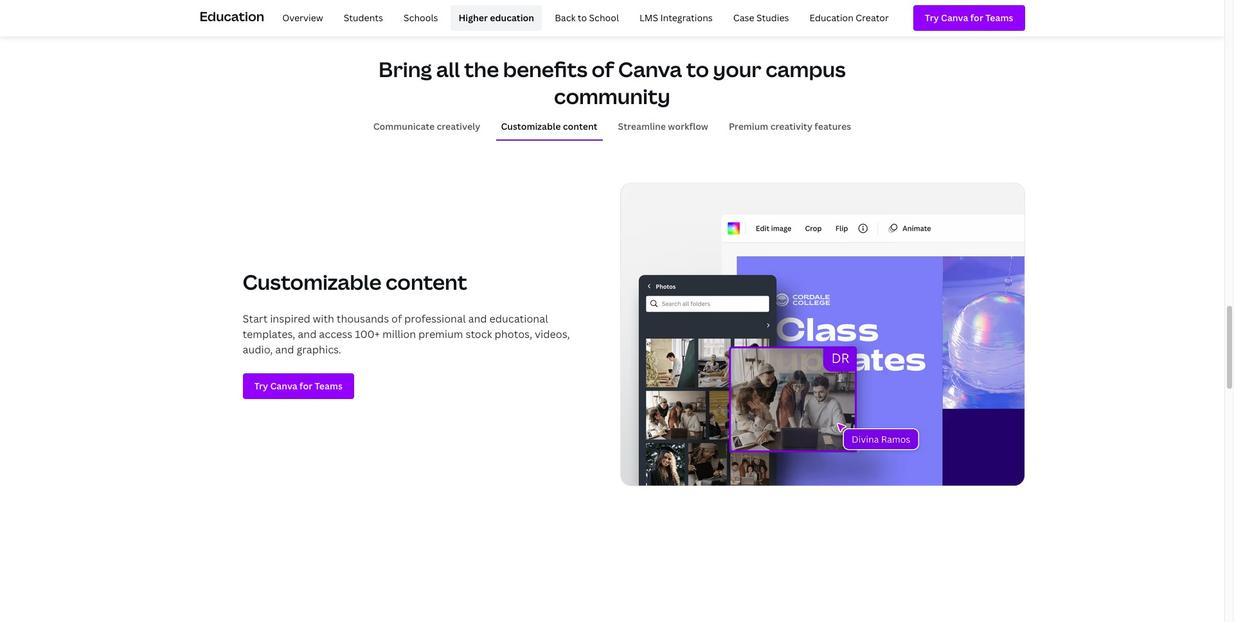 Task type: locate. For each thing, give the bounding box(es) containing it.
customizable content up thousands
[[243, 268, 467, 296]]

menu bar
[[270, 5, 897, 31]]

and up stock
[[468, 312, 487, 326]]

streamline workflow
[[618, 120, 709, 133]]

higher education link
[[451, 5, 542, 31]]

lms integrations
[[640, 11, 713, 24]]

creator
[[856, 11, 889, 24]]

1 horizontal spatial content
[[563, 120, 598, 133]]

0 horizontal spatial customizable content
[[243, 268, 467, 296]]

campus
[[766, 55, 846, 83]]

100+
[[355, 327, 380, 342]]

bring
[[379, 55, 432, 83]]

case studies link
[[726, 5, 797, 31]]

creatively
[[437, 120, 481, 133]]

menu bar containing overview
[[270, 5, 897, 31]]

1 horizontal spatial customizable
[[501, 120, 561, 133]]

overview link
[[275, 5, 331, 31]]

1 horizontal spatial of
[[592, 55, 614, 83]]

of inside start inspired with thousands of professional and educational templates, and access 100+ million premium stock photos, videos, audio, and graphics.
[[392, 312, 402, 326]]

to
[[578, 11, 587, 24], [687, 55, 709, 83]]

education
[[200, 8, 264, 25], [810, 11, 854, 24]]

benefits
[[503, 55, 588, 83]]

1 horizontal spatial education
[[810, 11, 854, 24]]

and
[[468, 312, 487, 326], [298, 327, 317, 342], [275, 343, 294, 357]]

1 vertical spatial customizable
[[243, 268, 382, 296]]

customizable down benefits
[[501, 120, 561, 133]]

education for education creator
[[810, 11, 854, 24]]

of inside bring all the benefits of canva to your campus community
[[592, 55, 614, 83]]

million
[[383, 327, 416, 342]]

menu bar inside education element
[[270, 5, 897, 31]]

to inside bring all the benefits of canva to your campus community
[[687, 55, 709, 83]]

content
[[563, 120, 598, 133], [386, 268, 467, 296]]

of up million
[[392, 312, 402, 326]]

streamline workflow button
[[613, 115, 714, 139]]

0 vertical spatial content
[[563, 120, 598, 133]]

of
[[592, 55, 614, 83], [392, 312, 402, 326]]

0 horizontal spatial content
[[386, 268, 467, 296]]

1 horizontal spatial to
[[687, 55, 709, 83]]

0 vertical spatial customizable
[[501, 120, 561, 133]]

0 vertical spatial and
[[468, 312, 487, 326]]

to inside menu bar
[[578, 11, 587, 24]]

with
[[313, 312, 334, 326]]

of for benefits
[[592, 55, 614, 83]]

and down 'templates,'
[[275, 343, 294, 357]]

content down community
[[563, 120, 598, 133]]

1 vertical spatial of
[[392, 312, 402, 326]]

of left canva
[[592, 55, 614, 83]]

and up graphics.
[[298, 327, 317, 342]]

premium
[[419, 327, 463, 342]]

1 vertical spatial to
[[687, 55, 709, 83]]

education for education
[[200, 8, 264, 25]]

customizable content inside button
[[501, 120, 598, 133]]

photos,
[[495, 327, 533, 342]]

to left your
[[687, 55, 709, 83]]

lms integrations link
[[632, 5, 721, 31]]

educational
[[490, 312, 548, 326]]

education creator
[[810, 11, 889, 24]]

photo being added to canva template image
[[620, 182, 1025, 487]]

0 horizontal spatial to
[[578, 11, 587, 24]]

0 horizontal spatial and
[[275, 343, 294, 357]]

higher education
[[459, 11, 535, 24]]

premium
[[729, 120, 769, 133]]

content up 'professional'
[[386, 268, 467, 296]]

1 vertical spatial and
[[298, 327, 317, 342]]

0 horizontal spatial education
[[200, 8, 264, 25]]

0 horizontal spatial of
[[392, 312, 402, 326]]

0 horizontal spatial customizable
[[243, 268, 382, 296]]

education inside menu bar
[[810, 11, 854, 24]]

customizable content
[[501, 120, 598, 133], [243, 268, 467, 296]]

workflow
[[668, 120, 709, 133]]

to right back
[[578, 11, 587, 24]]

0 vertical spatial customizable content
[[501, 120, 598, 133]]

studies
[[757, 11, 789, 24]]

0 vertical spatial of
[[592, 55, 614, 83]]

customizable up the with
[[243, 268, 382, 296]]

0 vertical spatial to
[[578, 11, 587, 24]]

case
[[734, 11, 755, 24]]

customizable
[[501, 120, 561, 133], [243, 268, 382, 296]]

graphics.
[[297, 343, 341, 357]]

1 horizontal spatial customizable content
[[501, 120, 598, 133]]

customizable content down benefits
[[501, 120, 598, 133]]

of for thousands
[[392, 312, 402, 326]]



Task type: describe. For each thing, give the bounding box(es) containing it.
start
[[243, 312, 268, 326]]

1 horizontal spatial and
[[298, 327, 317, 342]]

canva
[[619, 55, 683, 83]]

lms
[[640, 11, 659, 24]]

schools
[[404, 11, 438, 24]]

customizable inside button
[[501, 120, 561, 133]]

1 vertical spatial customizable content
[[243, 268, 467, 296]]

integrations
[[661, 11, 713, 24]]

communicate creatively
[[373, 120, 481, 133]]

case studies
[[734, 11, 789, 24]]

education element
[[200, 0, 1025, 36]]

premium creativity features button
[[724, 115, 857, 139]]

schools link
[[396, 5, 446, 31]]

professional
[[404, 312, 466, 326]]

start inspired with thousands of professional and educational templates, and access 100+ million premium stock photos, videos, audio, and graphics.
[[243, 312, 570, 357]]

videos,
[[535, 327, 570, 342]]

education
[[490, 11, 535, 24]]

2 vertical spatial and
[[275, 343, 294, 357]]

the
[[464, 55, 499, 83]]

creativity
[[771, 120, 813, 133]]

higher
[[459, 11, 488, 24]]

stock
[[466, 327, 492, 342]]

back
[[555, 11, 576, 24]]

streamline
[[618, 120, 666, 133]]

templates,
[[243, 327, 295, 342]]

thousands
[[337, 312, 389, 326]]

premium creativity features
[[729, 120, 852, 133]]

audio,
[[243, 343, 273, 357]]

inspired
[[270, 312, 311, 326]]

access
[[319, 327, 353, 342]]

2 horizontal spatial and
[[468, 312, 487, 326]]

back to school link
[[547, 5, 627, 31]]

overview
[[282, 11, 323, 24]]

your
[[714, 55, 762, 83]]

bring all the benefits of canva to your campus community
[[379, 55, 846, 110]]

1 vertical spatial content
[[386, 268, 467, 296]]

school
[[589, 11, 619, 24]]

students
[[344, 11, 383, 24]]

students link
[[336, 5, 391, 31]]

content inside button
[[563, 120, 598, 133]]

communicate
[[373, 120, 435, 133]]

customizable content button
[[496, 115, 603, 139]]

communicate creatively button
[[368, 115, 486, 139]]

community
[[554, 82, 671, 110]]

features
[[815, 120, 852, 133]]

education creator link
[[802, 5, 897, 31]]

back to school
[[555, 11, 619, 24]]

all
[[436, 55, 460, 83]]



Task type: vqa. For each thing, say whether or not it's contained in the screenshot.
Photos
no



